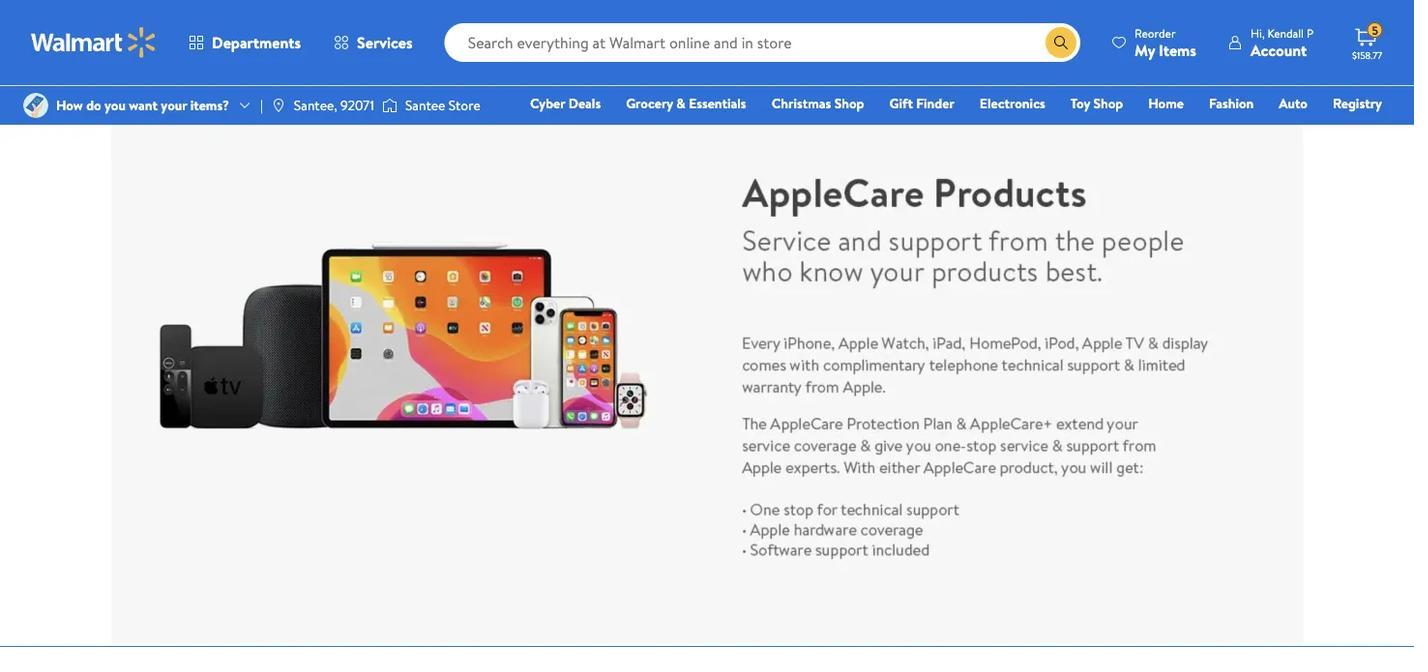 Task type: describe. For each thing, give the bounding box(es) containing it.
toy
[[1071, 94, 1090, 113]]

walmart image
[[31, 27, 157, 58]]

cyber
[[530, 94, 565, 113]]

electronics
[[980, 94, 1046, 113]]

grocery
[[626, 94, 673, 113]]

toy shop link
[[1062, 93, 1132, 114]]

my
[[1135, 39, 1155, 60]]

do
[[86, 96, 101, 115]]

p
[[1307, 25, 1314, 41]]

services button
[[317, 19, 429, 66]]

hi,
[[1251, 25, 1265, 41]]

cyber deals link
[[521, 93, 610, 114]]

registry one debit
[[1234, 94, 1382, 140]]

grocery & essentials link
[[617, 93, 755, 114]]

Walmart Site-Wide search field
[[445, 23, 1081, 62]]

santee
[[405, 96, 445, 115]]

home link
[[1140, 93, 1193, 114]]

gift
[[889, 94, 913, 113]]

santee store
[[405, 96, 481, 115]]

&
[[677, 94, 686, 113]]

debit
[[1266, 121, 1300, 140]]

electronics link
[[971, 93, 1054, 114]]

$158.77
[[1352, 48, 1383, 61]]

search icon image
[[1054, 35, 1069, 50]]

finder
[[916, 94, 955, 113]]

walmart+ link
[[1316, 120, 1391, 141]]

walmart+
[[1325, 121, 1382, 140]]

santee,
[[294, 96, 337, 115]]

gift finder
[[889, 94, 955, 113]]

deals
[[569, 94, 601, 113]]

fashion link
[[1200, 93, 1263, 114]]

 image for how do you want your items?
[[23, 93, 48, 118]]

reorder
[[1135, 25, 1176, 41]]

shop for christmas shop
[[835, 94, 864, 113]]

grocery & essentials
[[626, 94, 746, 113]]

account
[[1251, 39, 1307, 60]]

one
[[1234, 121, 1263, 140]]

reorder my items
[[1135, 25, 1197, 60]]

christmas
[[772, 94, 831, 113]]

store
[[449, 96, 481, 115]]

christmas shop link
[[763, 93, 873, 114]]



Task type: locate. For each thing, give the bounding box(es) containing it.
Search search field
[[445, 23, 1081, 62]]

0 horizontal spatial shop
[[835, 94, 864, 113]]

kendall
[[1268, 25, 1304, 41]]

0 horizontal spatial  image
[[23, 93, 48, 118]]

5
[[1372, 22, 1378, 38]]

essentials
[[689, 94, 746, 113]]

1 horizontal spatial  image
[[382, 96, 398, 115]]

items
[[1159, 39, 1197, 60]]

departments button
[[172, 19, 317, 66]]

 image left how
[[23, 93, 48, 118]]

fashion
[[1209, 94, 1254, 113]]

1 shop from the left
[[835, 94, 864, 113]]

shop
[[835, 94, 864, 113], [1094, 94, 1123, 113]]

shop right the christmas
[[835, 94, 864, 113]]

hi, kendall p account
[[1251, 25, 1314, 60]]

toy shop
[[1071, 94, 1123, 113]]

auto
[[1279, 94, 1308, 113]]

shop for toy shop
[[1094, 94, 1123, 113]]

santee, 92071
[[294, 96, 374, 115]]

1 horizontal spatial shop
[[1094, 94, 1123, 113]]

 image right 92071
[[382, 96, 398, 115]]

services
[[357, 32, 413, 53]]

gift finder link
[[881, 93, 963, 114]]

 image
[[271, 98, 286, 113]]

2 shop from the left
[[1094, 94, 1123, 113]]

want
[[129, 96, 158, 115]]

92071
[[341, 96, 374, 115]]

you
[[105, 96, 126, 115]]

 image for santee store
[[382, 96, 398, 115]]

|
[[260, 96, 263, 115]]

home
[[1148, 94, 1184, 113]]

 image
[[23, 93, 48, 118], [382, 96, 398, 115]]

items?
[[190, 96, 229, 115]]

auto link
[[1270, 93, 1317, 114]]

your
[[161, 96, 187, 115]]

registry link
[[1324, 93, 1391, 114]]

shop right "toy"
[[1094, 94, 1123, 113]]

how
[[56, 96, 83, 115]]

cyber deals
[[530, 94, 601, 113]]

one debit link
[[1225, 120, 1308, 141]]

departments
[[212, 32, 301, 53]]

how do you want your items?
[[56, 96, 229, 115]]

registry
[[1333, 94, 1382, 113]]

christmas shop
[[772, 94, 864, 113]]



Task type: vqa. For each thing, say whether or not it's contained in the screenshot.
George Men's Long Sleeve Flannel Shirt, Sizes XS-3XLT image
no



